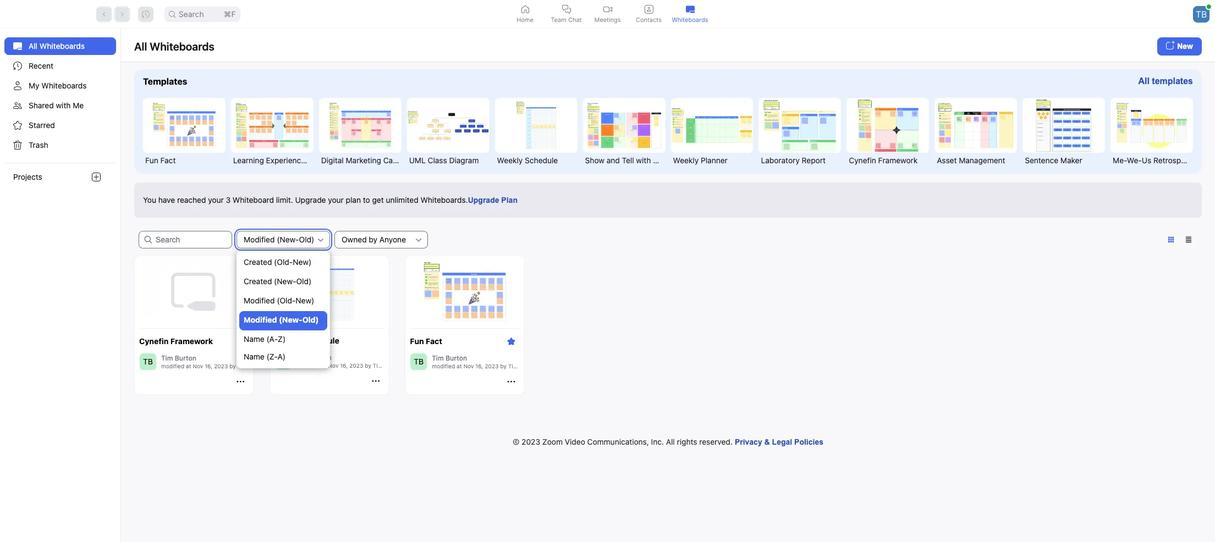 Task type: locate. For each thing, give the bounding box(es) containing it.
profile contact image
[[644, 5, 653, 13], [644, 5, 653, 13]]

⌘f
[[224, 9, 236, 18]]

team chat
[[551, 16, 582, 23]]

tab list
[[504, 0, 711, 28]]

video on image
[[603, 5, 612, 13]]

magnifier image
[[169, 11, 175, 17]]

whiteboard small image
[[686, 5, 694, 13]]

magnifier image
[[169, 11, 175, 17]]

team chat image
[[562, 5, 571, 13]]

whiteboard small image
[[686, 5, 694, 13]]

chat
[[568, 16, 582, 23]]

contacts
[[636, 16, 662, 23]]

search
[[179, 9, 204, 18]]

team chat button
[[546, 0, 587, 28]]

home small image
[[521, 5, 529, 13]]

team
[[551, 16, 566, 23]]

online image
[[1207, 4, 1211, 9]]



Task type: describe. For each thing, give the bounding box(es) containing it.
whiteboards
[[672, 16, 708, 23]]

video on image
[[603, 5, 612, 13]]

home button
[[504, 0, 546, 28]]

team chat image
[[562, 5, 571, 13]]

meetings
[[594, 16, 621, 23]]

contacts button
[[628, 0, 669, 28]]

home
[[517, 16, 533, 23]]

whiteboards button
[[669, 0, 711, 28]]

home small image
[[521, 5, 529, 13]]

meetings button
[[587, 0, 628, 28]]

online image
[[1207, 4, 1211, 9]]

tab list containing home
[[504, 0, 711, 28]]

tb
[[1196, 9, 1207, 20]]



Task type: vqa. For each thing, say whether or not it's contained in the screenshot.
and to the right
no



